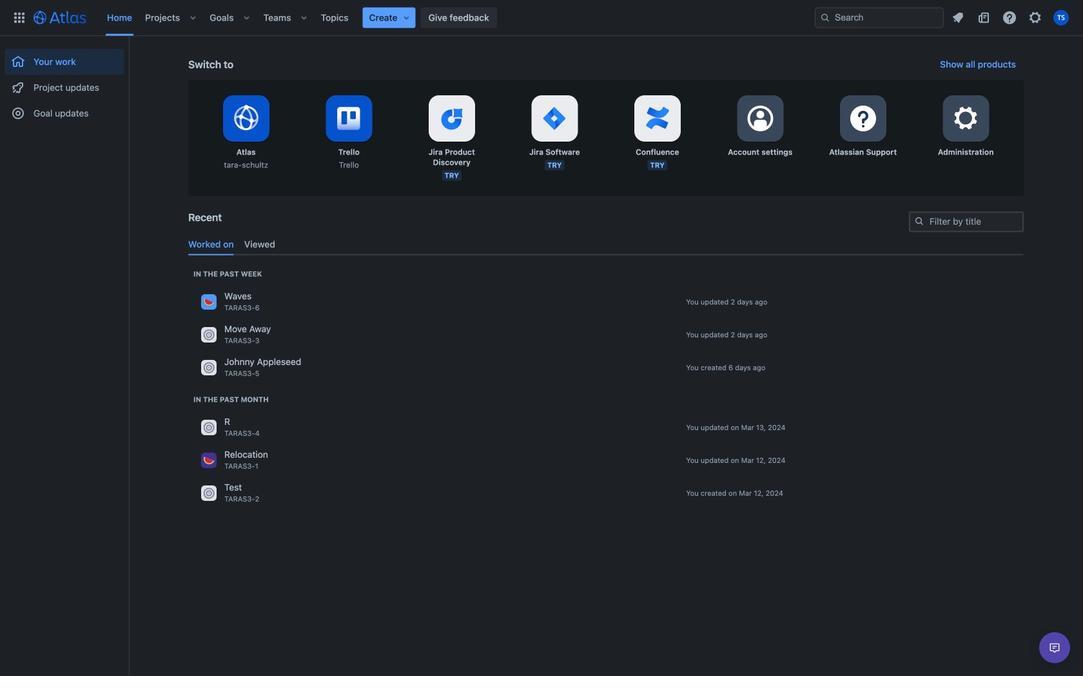 Task type: vqa. For each thing, say whether or not it's contained in the screenshot.
third townsquare icon from the bottom of the page
yes



Task type: locate. For each thing, give the bounding box(es) containing it.
1 vertical spatial heading
[[193, 395, 269, 405]]

townsquare image
[[201, 295, 217, 310], [201, 327, 217, 343], [201, 420, 217, 436], [201, 453, 217, 469]]

search image
[[914, 216, 925, 227]]

1 heading from the top
[[193, 269, 262, 279]]

2 townsquare image from the top
[[201, 486, 217, 502]]

4 townsquare image from the top
[[201, 453, 217, 469]]

1 vertical spatial townsquare image
[[201, 486, 217, 502]]

banner
[[0, 0, 1083, 36]]

0 vertical spatial heading
[[193, 269, 262, 279]]

2 heading from the top
[[193, 395, 269, 405]]

1 townsquare image from the top
[[201, 295, 217, 310]]

heading
[[193, 269, 262, 279], [193, 395, 269, 405]]

account image
[[1054, 10, 1069, 25]]

3 townsquare image from the top
[[201, 420, 217, 436]]

None search field
[[815, 7, 944, 28]]

help image
[[1002, 10, 1017, 25]]

tab list
[[183, 234, 1029, 256]]

townsquare image
[[201, 360, 217, 376], [201, 486, 217, 502]]

settings image
[[1028, 10, 1043, 25], [745, 103, 776, 134], [848, 103, 879, 134], [951, 103, 981, 134]]

search image
[[820, 13, 830, 23]]

0 vertical spatial townsquare image
[[201, 360, 217, 376]]

group
[[5, 36, 124, 130]]



Task type: describe. For each thing, give the bounding box(es) containing it.
open intercom messenger image
[[1047, 641, 1063, 656]]

notifications image
[[950, 10, 966, 25]]

1 townsquare image from the top
[[201, 360, 217, 376]]

switch to... image
[[12, 10, 27, 25]]

Search field
[[815, 7, 944, 28]]

heading for 1st townsquare image from the bottom of the page
[[193, 395, 269, 405]]

2 townsquare image from the top
[[201, 327, 217, 343]]

heading for 2nd townsquare image from the bottom
[[193, 269, 262, 279]]

Filter by title field
[[910, 213, 1023, 231]]

top element
[[8, 0, 815, 36]]



